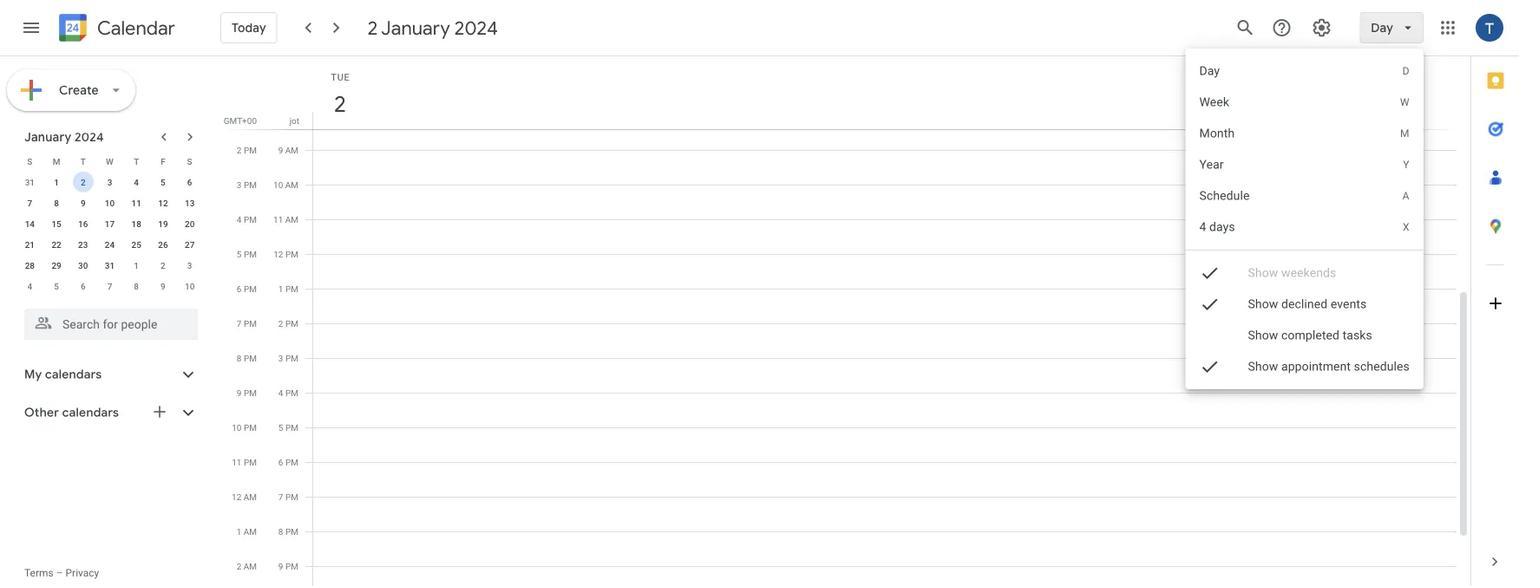 Task type: locate. For each thing, give the bounding box(es) containing it.
calendars up other calendars
[[45, 367, 102, 383]]

day up week
[[1200, 64, 1220, 78]]

1 horizontal spatial 9 pm
[[278, 561, 299, 572]]

w down d
[[1401, 96, 1410, 108]]

20
[[185, 219, 195, 229]]

show left completed on the right bottom of the page
[[1249, 328, 1279, 343]]

january
[[381, 16, 450, 40], [24, 129, 72, 145]]

2 january 2024
[[368, 16, 498, 40]]

month
[[1200, 126, 1235, 141]]

show for show appointment schedules
[[1249, 360, 1279, 374]]

1 row from the top
[[16, 151, 203, 172]]

1 vertical spatial 7 pm
[[278, 492, 299, 502]]

1 vertical spatial 12
[[274, 249, 283, 259]]

0 vertical spatial 5 pm
[[237, 249, 257, 259]]

8 pm
[[237, 353, 257, 364], [278, 527, 299, 537]]

1 horizontal spatial january
[[381, 16, 450, 40]]

m inside january 2024 grid
[[53, 156, 60, 167]]

7
[[27, 198, 32, 208], [107, 281, 112, 292], [237, 318, 242, 329], [278, 492, 283, 502]]

31
[[25, 177, 35, 187], [105, 260, 115, 271]]

m up "y"
[[1401, 128, 1410, 140]]

2 vertical spatial 11
[[232, 457, 242, 468]]

10 up 11 pm
[[232, 423, 242, 433]]

am up 2 am
[[244, 527, 257, 537]]

privacy link
[[66, 568, 99, 580]]

1 vertical spatial 4 pm
[[278, 388, 299, 398]]

check
[[1200, 263, 1221, 284], [1200, 294, 1221, 315], [1200, 357, 1221, 378]]

1 vertical spatial 5 pm
[[278, 423, 299, 433]]

6 pm left 1 pm on the left of page
[[237, 284, 257, 294]]

january 2024
[[24, 129, 104, 145]]

10 down 3 february "element"
[[185, 281, 195, 292]]

am for 9 am
[[285, 145, 299, 155]]

12 up the 19
[[158, 198, 168, 208]]

0 horizontal spatial 2024
[[75, 129, 104, 145]]

m for month
[[1401, 128, 1410, 140]]

16
[[78, 219, 88, 229]]

31 down 24
[[105, 260, 115, 271]]

27 element
[[179, 234, 200, 255]]

m for s
[[53, 156, 60, 167]]

11 am
[[273, 214, 299, 225]]

0 vertical spatial calendars
[[45, 367, 102, 383]]

1 vertical spatial 2 pm
[[278, 318, 299, 329]]

11 up 18
[[131, 198, 141, 208]]

1 vertical spatial 2024
[[75, 129, 104, 145]]

1 vertical spatial check
[[1200, 294, 1221, 315]]

2 horizontal spatial 12
[[274, 249, 283, 259]]

am down 9 am
[[285, 180, 299, 190]]

4 row from the top
[[16, 213, 203, 234]]

29
[[52, 260, 61, 271]]

0 vertical spatial 6 pm
[[237, 284, 257, 294]]

7 pm
[[237, 318, 257, 329], [278, 492, 299, 502]]

11 for 11 am
[[273, 214, 283, 225]]

Search for people text field
[[35, 309, 187, 340]]

0 horizontal spatial 4 pm
[[237, 214, 257, 225]]

tasks
[[1343, 328, 1373, 343]]

1 vertical spatial 31
[[105, 260, 115, 271]]

2 show from the top
[[1249, 297, 1279, 312]]

events
[[1331, 297, 1367, 312]]

m inside month menu item
[[1401, 128, 1410, 140]]

show inside show completed tasks checkbox item
[[1249, 328, 1279, 343]]

19
[[158, 219, 168, 229]]

check for show weekends
[[1200, 263, 1221, 284]]

year menu item
[[1186, 149, 1424, 181]]

9 down 2 february element
[[161, 281, 166, 292]]

0 vertical spatial 4 pm
[[237, 214, 257, 225]]

main drawer image
[[21, 17, 42, 38]]

10 element
[[99, 193, 120, 213]]

2 cell
[[70, 172, 96, 193]]

row group
[[16, 172, 203, 297]]

3 pm left 10 am on the top of the page
[[237, 180, 257, 190]]

9
[[278, 145, 283, 155], [81, 198, 86, 208], [161, 281, 166, 292], [237, 388, 242, 398], [278, 561, 283, 572]]

2 inside "tue 2"
[[333, 90, 345, 118]]

8 pm right 1 am
[[278, 527, 299, 537]]

6
[[187, 177, 192, 187], [81, 281, 86, 292], [237, 284, 242, 294], [278, 457, 283, 468]]

0 horizontal spatial 8 pm
[[237, 353, 257, 364]]

1 horizontal spatial 11
[[232, 457, 242, 468]]

3 check from the top
[[1200, 357, 1221, 378]]

6 row from the top
[[16, 255, 203, 276]]

1 up 8 february element
[[134, 260, 139, 271]]

1 horizontal spatial 8 pm
[[278, 527, 299, 537]]

10 for 10 am
[[273, 180, 283, 190]]

10 inside 'element'
[[185, 281, 195, 292]]

day right the settings menu image
[[1371, 20, 1394, 36]]

1 vertical spatial w
[[106, 156, 114, 167]]

9 right 2 am
[[278, 561, 283, 572]]

11 for 11
[[131, 198, 141, 208]]

0 horizontal spatial 9 pm
[[237, 388, 257, 398]]

3
[[107, 177, 112, 187], [237, 180, 242, 190], [187, 260, 192, 271], [278, 353, 283, 364]]

1 horizontal spatial t
[[134, 156, 139, 167]]

t left f
[[134, 156, 139, 167]]

1 horizontal spatial s
[[187, 156, 192, 167]]

1 horizontal spatial day
[[1371, 20, 1394, 36]]

2 horizontal spatial 11
[[273, 214, 283, 225]]

11 inside row group
[[131, 198, 141, 208]]

0 vertical spatial m
[[1401, 128, 1410, 140]]

5 pm right 10 pm
[[278, 423, 299, 433]]

11
[[131, 198, 141, 208], [273, 214, 283, 225], [232, 457, 242, 468]]

privacy
[[66, 568, 99, 580]]

27
[[185, 240, 195, 250]]

0 vertical spatial 2 pm
[[237, 145, 257, 155]]

0 vertical spatial 7 pm
[[237, 318, 257, 329]]

0 horizontal spatial day
[[1200, 64, 1220, 78]]

2 row from the top
[[16, 172, 203, 193]]

2 pm down gmt+00
[[237, 145, 257, 155]]

0 horizontal spatial 11
[[131, 198, 141, 208]]

1 down 12 pm
[[278, 284, 283, 294]]

check for show declined events
[[1200, 294, 1221, 315]]

31 up 14
[[25, 177, 35, 187]]

show for show completed tasks
[[1249, 328, 1279, 343]]

3 pm
[[237, 180, 257, 190], [278, 353, 299, 364]]

3 up 10 february 'element'
[[187, 260, 192, 271]]

am for 1 am
[[244, 527, 257, 537]]

tuesday, 2 january element
[[320, 84, 360, 124]]

18 element
[[126, 213, 147, 234]]

jot
[[290, 115, 299, 126]]

0 horizontal spatial 2 pm
[[237, 145, 257, 155]]

1 down 12 am
[[237, 527, 241, 537]]

am for 2 am
[[244, 561, 257, 572]]

check checkbox item
[[1186, 258, 1424, 289], [1186, 289, 1424, 320], [1186, 351, 1424, 383]]

1 for 1 february element
[[134, 260, 139, 271]]

4 show from the top
[[1249, 360, 1279, 374]]

check checkbox item down the "show completed tasks"
[[1186, 351, 1424, 383]]

6 pm right 11 pm
[[278, 457, 299, 468]]

29 element
[[46, 255, 67, 276]]

tue
[[331, 72, 350, 82]]

18
[[131, 219, 141, 229]]

am up 1 am
[[244, 492, 257, 502]]

other
[[24, 405, 59, 421]]

w
[[1401, 96, 1410, 108], [106, 156, 114, 167]]

24
[[105, 240, 115, 250]]

6 february element
[[73, 276, 94, 297]]

year
[[1200, 158, 1224, 172]]

10
[[273, 180, 283, 190], [105, 198, 115, 208], [185, 281, 195, 292], [232, 423, 242, 433]]

17 element
[[99, 213, 120, 234]]

None search field
[[0, 302, 215, 340]]

1 show from the top
[[1249, 266, 1279, 280]]

11 for 11 pm
[[232, 457, 242, 468]]

11 down 10 am on the top of the page
[[273, 214, 283, 225]]

1 horizontal spatial 3 pm
[[278, 353, 299, 364]]

0 vertical spatial 12
[[158, 198, 168, 208]]

menu
[[1186, 49, 1424, 401]]

calendar
[[97, 16, 175, 40]]

my calendars button
[[3, 361, 215, 389]]

8 february element
[[126, 276, 147, 297]]

am for 11 am
[[285, 214, 299, 225]]

m
[[1401, 128, 1410, 140], [53, 156, 60, 167]]

pm
[[244, 145, 257, 155], [244, 180, 257, 190], [244, 214, 257, 225], [244, 249, 257, 259], [285, 249, 299, 259], [244, 284, 257, 294], [285, 284, 299, 294], [244, 318, 257, 329], [285, 318, 299, 329], [244, 353, 257, 364], [285, 353, 299, 364], [244, 388, 257, 398], [285, 388, 299, 398], [244, 423, 257, 433], [285, 423, 299, 433], [244, 457, 257, 468], [285, 457, 299, 468], [285, 492, 299, 502], [285, 527, 299, 537], [285, 561, 299, 572]]

16 element
[[73, 213, 94, 234]]

0 vertical spatial 31
[[25, 177, 35, 187]]

show left declined
[[1249, 297, 1279, 312]]

show for show declined events
[[1249, 297, 1279, 312]]

11 element
[[126, 193, 147, 213]]

10 up 11 am
[[273, 180, 283, 190]]

21
[[25, 240, 35, 250]]

calendars for my calendars
[[45, 367, 102, 383]]

2 pm
[[237, 145, 257, 155], [278, 318, 299, 329]]

row containing 14
[[16, 213, 203, 234]]

0 vertical spatial day
[[1371, 20, 1394, 36]]

am
[[285, 145, 299, 155], [285, 180, 299, 190], [285, 214, 299, 225], [244, 492, 257, 502], [244, 527, 257, 537], [244, 561, 257, 572]]

0 vertical spatial check
[[1200, 263, 1221, 284]]

6 pm
[[237, 284, 257, 294], [278, 457, 299, 468]]

5
[[161, 177, 166, 187], [237, 249, 242, 259], [54, 281, 59, 292], [278, 423, 283, 433]]

1 vertical spatial january
[[24, 129, 72, 145]]

4 days
[[1200, 220, 1236, 234]]

terms link
[[24, 568, 54, 580]]

show weekends
[[1249, 266, 1337, 280]]

0 horizontal spatial 6 pm
[[237, 284, 257, 294]]

25 element
[[126, 234, 147, 255]]

12
[[158, 198, 168, 208], [274, 249, 283, 259], [232, 492, 241, 502]]

3 show from the top
[[1249, 328, 1279, 343]]

d
[[1403, 65, 1410, 77]]

day
[[1371, 20, 1394, 36], [1200, 64, 1220, 78]]

0 horizontal spatial t
[[80, 156, 86, 167]]

9 pm right 2 am
[[278, 561, 299, 572]]

1 for 1 am
[[237, 527, 241, 537]]

0 horizontal spatial s
[[27, 156, 32, 167]]

0 vertical spatial 11
[[131, 198, 141, 208]]

4 february element
[[19, 276, 40, 297]]

0 vertical spatial 2024
[[455, 16, 498, 40]]

20 element
[[179, 213, 200, 234]]

1 vertical spatial m
[[53, 156, 60, 167]]

1 vertical spatial 6 pm
[[278, 457, 299, 468]]

4 inside menu item
[[1200, 220, 1207, 234]]

5 pm left 12 pm
[[237, 249, 257, 259]]

12 inside january 2024 grid
[[158, 198, 168, 208]]

1 horizontal spatial 12
[[232, 492, 241, 502]]

7 february element
[[99, 276, 120, 297]]

0 horizontal spatial 7 pm
[[237, 318, 257, 329]]

1 s from the left
[[27, 156, 32, 167]]

0 vertical spatial w
[[1401, 96, 1410, 108]]

6 left 1 pm on the left of page
[[237, 284, 242, 294]]

4 days menu item
[[1186, 212, 1424, 243]]

1 t from the left
[[80, 156, 86, 167]]

y
[[1404, 159, 1410, 171]]

row
[[16, 151, 203, 172], [16, 172, 203, 193], [16, 193, 203, 213], [16, 213, 203, 234], [16, 234, 203, 255], [16, 255, 203, 276], [16, 276, 203, 297]]

21 element
[[19, 234, 40, 255]]

12 am
[[232, 492, 257, 502]]

0 horizontal spatial 12
[[158, 198, 168, 208]]

t
[[80, 156, 86, 167], [134, 156, 139, 167]]

1 vertical spatial 11
[[273, 214, 283, 225]]

check checkbox item up the "show completed tasks"
[[1186, 289, 1424, 320]]

2 check from the top
[[1200, 294, 1221, 315]]

1 for 1 pm
[[278, 284, 283, 294]]

7 row from the top
[[16, 276, 203, 297]]

1 horizontal spatial 5 pm
[[278, 423, 299, 433]]

days
[[1210, 220, 1236, 234]]

11 up 12 am
[[232, 457, 242, 468]]

5 pm
[[237, 249, 257, 259], [278, 423, 299, 433]]

9 pm
[[237, 388, 257, 398], [278, 561, 299, 572]]

2 vertical spatial check
[[1200, 357, 1221, 378]]

2
[[368, 16, 378, 40], [333, 90, 345, 118], [237, 145, 242, 155], [81, 177, 86, 187], [161, 260, 166, 271], [278, 318, 283, 329], [237, 561, 241, 572]]

1 vertical spatial day
[[1200, 64, 1220, 78]]

calendar heading
[[94, 16, 175, 40]]

2 s from the left
[[187, 156, 192, 167]]

3 row from the top
[[16, 193, 203, 213]]

show completed tasks checkbox item
[[1186, 271, 1424, 401]]

1
[[54, 177, 59, 187], [134, 260, 139, 271], [278, 284, 283, 294], [237, 527, 241, 537]]

1 horizontal spatial 31
[[105, 260, 115, 271]]

3 down 1 pm on the left of page
[[278, 353, 283, 364]]

4 pm
[[237, 214, 257, 225], [278, 388, 299, 398]]

6 down 30 element
[[81, 281, 86, 292]]

0 horizontal spatial w
[[106, 156, 114, 167]]

t up 2 cell
[[80, 156, 86, 167]]

31 december element
[[19, 172, 40, 193]]

0 vertical spatial 3 pm
[[237, 180, 257, 190]]

1 pm
[[278, 284, 299, 294]]

5 row from the top
[[16, 234, 203, 255]]

show left appointment
[[1249, 360, 1279, 374]]

s up '31 december' element
[[27, 156, 32, 167]]

8
[[54, 198, 59, 208], [134, 281, 139, 292], [237, 353, 242, 364], [278, 527, 283, 537]]

calendars down my calendars dropdown button
[[62, 405, 119, 421]]

show
[[1249, 266, 1279, 280], [1249, 297, 1279, 312], [1249, 328, 1279, 343], [1249, 360, 1279, 374]]

2 pm down 1 pm on the left of page
[[278, 318, 299, 329]]

f
[[161, 156, 165, 167]]

9 february element
[[153, 276, 173, 297]]

1 horizontal spatial 6 pm
[[278, 457, 299, 468]]

1 vertical spatial calendars
[[62, 405, 119, 421]]

13 element
[[179, 193, 200, 213]]

6 right 11 pm
[[278, 457, 283, 468]]

show completed tasks
[[1249, 328, 1373, 343]]

8 pm up 10 pm
[[237, 353, 257, 364]]

s right f
[[187, 156, 192, 167]]

0 horizontal spatial m
[[53, 156, 60, 167]]

1 horizontal spatial m
[[1401, 128, 1410, 140]]

3 pm down 1 pm on the left of page
[[278, 353, 299, 364]]

26 element
[[153, 234, 173, 255]]

0 horizontal spatial 31
[[25, 177, 35, 187]]

1 horizontal spatial 4 pm
[[278, 388, 299, 398]]

1 check from the top
[[1200, 263, 1221, 284]]

9 pm up 10 pm
[[237, 388, 257, 398]]

12 down 11 am
[[274, 249, 283, 259]]

5 down f
[[161, 177, 166, 187]]

0 vertical spatial 9 pm
[[237, 388, 257, 398]]

10 up 17
[[105, 198, 115, 208]]

2 vertical spatial 12
[[232, 492, 241, 502]]

w up 10 element
[[106, 156, 114, 167]]

31 for '31 december' element
[[25, 177, 35, 187]]

calendar element
[[56, 10, 175, 49]]

1 horizontal spatial 2024
[[455, 16, 498, 40]]

check checkbox item up declined
[[1186, 258, 1424, 289]]

show left 'weekends'
[[1249, 266, 1279, 280]]

calendars for other calendars
[[62, 405, 119, 421]]

m down 'january 2024'
[[53, 156, 60, 167]]

0 horizontal spatial january
[[24, 129, 72, 145]]

am up 12 pm
[[285, 214, 299, 225]]

12 down 11 pm
[[232, 492, 241, 502]]

add other calendars image
[[151, 404, 168, 421]]

0 vertical spatial january
[[381, 16, 450, 40]]

settings menu image
[[1312, 17, 1332, 38]]

tab list
[[1472, 56, 1520, 538]]

1 horizontal spatial w
[[1401, 96, 1410, 108]]

s
[[27, 156, 32, 167], [187, 156, 192, 167]]

15 element
[[46, 213, 67, 234]]

8 up 10 pm
[[237, 353, 242, 364]]

am down 1 am
[[244, 561, 257, 572]]

30 element
[[73, 255, 94, 276]]

am down "jot"
[[285, 145, 299, 155]]

4
[[134, 177, 139, 187], [237, 214, 242, 225], [1200, 220, 1207, 234], [27, 281, 32, 292], [278, 388, 283, 398]]



Task type: describe. For each thing, give the bounding box(es) containing it.
1 vertical spatial 3 pm
[[278, 353, 299, 364]]

2 inside cell
[[81, 177, 86, 187]]

22
[[52, 240, 61, 250]]

10 am
[[273, 180, 299, 190]]

10 for 10 pm
[[232, 423, 242, 433]]

12 for 12 pm
[[274, 249, 283, 259]]

1 february element
[[126, 255, 147, 276]]

30
[[78, 260, 88, 271]]

row containing 21
[[16, 234, 203, 255]]

5 down 29 element
[[54, 281, 59, 292]]

12 element
[[153, 193, 173, 213]]

completed
[[1282, 328, 1340, 343]]

5 left 12 pm
[[237, 249, 242, 259]]

2 february element
[[153, 255, 173, 276]]

2 column header
[[312, 56, 1457, 129]]

today
[[232, 20, 266, 36]]

9 up '16' element
[[81, 198, 86, 208]]

create button
[[7, 69, 135, 111]]

2 t from the left
[[134, 156, 139, 167]]

28
[[25, 260, 35, 271]]

3 check checkbox item from the top
[[1186, 351, 1424, 383]]

9 inside 9 february element
[[161, 281, 166, 292]]

day inside "menu item"
[[1200, 64, 1220, 78]]

1 right '31 december' element
[[54, 177, 59, 187]]

week menu item
[[1186, 87, 1424, 118]]

show appointment schedules
[[1249, 360, 1410, 374]]

10 for 10 february 'element'
[[185, 281, 195, 292]]

create
[[59, 82, 99, 98]]

terms – privacy
[[24, 568, 99, 580]]

8 up 15 element
[[54, 198, 59, 208]]

1 horizontal spatial 7 pm
[[278, 492, 299, 502]]

31 element
[[99, 255, 120, 276]]

other calendars button
[[3, 399, 215, 427]]

0 horizontal spatial 5 pm
[[237, 249, 257, 259]]

day inside popup button
[[1371, 20, 1394, 36]]

show for show weekends
[[1249, 266, 1279, 280]]

month menu item
[[1186, 118, 1424, 149]]

8 down 1 february element
[[134, 281, 139, 292]]

my calendars
[[24, 367, 102, 383]]

terms
[[24, 568, 54, 580]]

15
[[52, 219, 61, 229]]

2 check checkbox item from the top
[[1186, 289, 1424, 320]]

2 am
[[237, 561, 257, 572]]

tue 2
[[331, 72, 350, 118]]

today button
[[220, 7, 277, 49]]

12 for 12 am
[[232, 492, 241, 502]]

other calendars
[[24, 405, 119, 421]]

row group containing 31
[[16, 172, 203, 297]]

10 for 10 element
[[105, 198, 115, 208]]

31 for 31 element
[[105, 260, 115, 271]]

row containing 31
[[16, 172, 203, 193]]

0 vertical spatial 8 pm
[[237, 353, 257, 364]]

12 pm
[[274, 249, 299, 259]]

appointment
[[1282, 360, 1351, 374]]

10 february element
[[179, 276, 200, 297]]

1 check checkbox item from the top
[[1186, 258, 1424, 289]]

am for 12 am
[[244, 492, 257, 502]]

26
[[158, 240, 168, 250]]

9 up 10 am on the top of the page
[[278, 145, 283, 155]]

1 am
[[237, 527, 257, 537]]

1 horizontal spatial 2 pm
[[278, 318, 299, 329]]

day button
[[1360, 7, 1424, 49]]

1 vertical spatial 9 pm
[[278, 561, 299, 572]]

6 up the 13 element
[[187, 177, 192, 187]]

13
[[185, 198, 195, 208]]

14 element
[[19, 213, 40, 234]]

28 element
[[19, 255, 40, 276]]

8 right 1 am
[[278, 527, 283, 537]]

25
[[131, 240, 141, 250]]

w inside january 2024 grid
[[106, 156, 114, 167]]

3 february element
[[179, 255, 200, 276]]

1 vertical spatial 8 pm
[[278, 527, 299, 537]]

12 for 12
[[158, 198, 168, 208]]

january 2024 grid
[[16, 151, 203, 297]]

24 element
[[99, 234, 120, 255]]

row containing s
[[16, 151, 203, 172]]

check for show appointment schedules
[[1200, 357, 1221, 378]]

5 february element
[[46, 276, 67, 297]]

x
[[1403, 221, 1410, 233]]

a
[[1403, 190, 1410, 202]]

day menu item
[[1186, 56, 1424, 87]]

row containing 4
[[16, 276, 203, 297]]

3 inside "element"
[[187, 260, 192, 271]]

w inside menu item
[[1401, 96, 1410, 108]]

19 element
[[153, 213, 173, 234]]

3 up 10 element
[[107, 177, 112, 187]]

show declined events
[[1249, 297, 1367, 312]]

schedule menu item
[[1186, 181, 1424, 212]]

3 left 10 am on the top of the page
[[237, 180, 242, 190]]

17
[[105, 219, 115, 229]]

10 pm
[[232, 423, 257, 433]]

22 element
[[46, 234, 67, 255]]

11 pm
[[232, 457, 257, 468]]

row containing 7
[[16, 193, 203, 213]]

9 up 10 pm
[[237, 388, 242, 398]]

23 element
[[73, 234, 94, 255]]

23
[[78, 240, 88, 250]]

am for 10 am
[[285, 180, 299, 190]]

9 am
[[278, 145, 299, 155]]

row containing 28
[[16, 255, 203, 276]]

14
[[25, 219, 35, 229]]

my
[[24, 367, 42, 383]]

0 horizontal spatial 3 pm
[[237, 180, 257, 190]]

5 right 10 pm
[[278, 423, 283, 433]]

schedules
[[1355, 360, 1410, 374]]

declined
[[1282, 297, 1328, 312]]

menu containing check
[[1186, 49, 1424, 401]]

weekends
[[1282, 266, 1337, 280]]

–
[[56, 568, 63, 580]]

2 grid
[[222, 56, 1471, 587]]

week
[[1200, 95, 1230, 109]]

gmt+00
[[224, 115, 257, 126]]

schedule
[[1200, 189, 1250, 203]]



Task type: vqa. For each thing, say whether or not it's contained in the screenshot.


